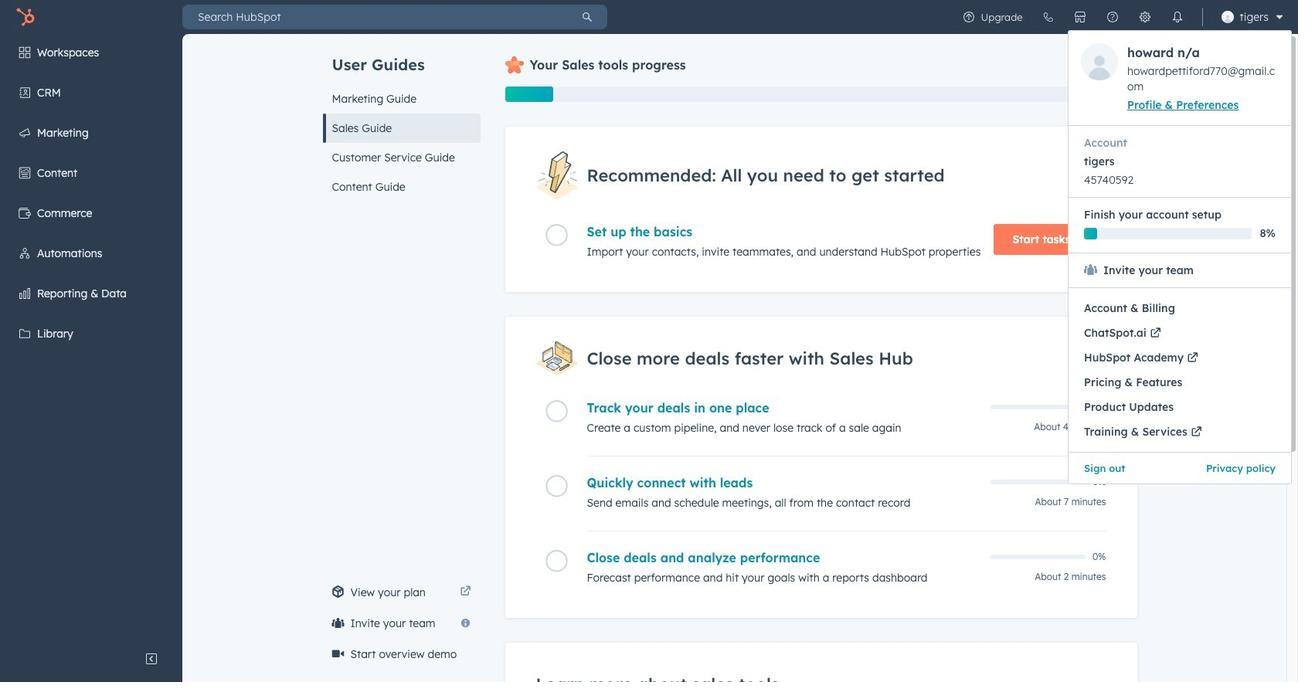 Task type: describe. For each thing, give the bounding box(es) containing it.
settings image
[[1139, 11, 1151, 23]]

2 link opens in a new window image from the top
[[460, 586, 471, 598]]

user guides element
[[323, 34, 480, 202]]

1 horizontal spatial howard n/a image
[[1221, 11, 1234, 23]]



Task type: locate. For each thing, give the bounding box(es) containing it.
howard n/a image right notifications icon on the top of the page
[[1221, 11, 1234, 23]]

1 link opens in a new window image from the top
[[460, 583, 471, 602]]

notifications image
[[1171, 11, 1183, 23]]

howard n/a image
[[1221, 11, 1234, 23], [1081, 43, 1118, 80]]

howard n/a image down help 'icon'
[[1081, 43, 1118, 80]]

progress bar
[[505, 87, 553, 102]]

0 vertical spatial howard n/a image
[[1221, 11, 1234, 23]]

menu item
[[1068, 4, 1292, 484], [1069, 296, 1291, 321], [1069, 370, 1291, 395], [1069, 395, 1291, 420], [1069, 452, 1180, 484], [1180, 452, 1291, 484]]

1 vertical spatial howard n/a image
[[1081, 43, 1118, 80]]

menu
[[952, 0, 1292, 484], [1068, 30, 1292, 484], [0, 34, 182, 644]]

link opens in a new window image
[[460, 583, 471, 602], [460, 586, 471, 598]]

help image
[[1106, 11, 1118, 23]]

marketplaces image
[[1074, 11, 1086, 23]]

0 horizontal spatial howard n/a image
[[1081, 43, 1118, 80]]

Search HubSpot search field
[[182, 5, 567, 29]]



Task type: vqa. For each thing, say whether or not it's contained in the screenshot.
the leftmost Howard N/A Image
yes



